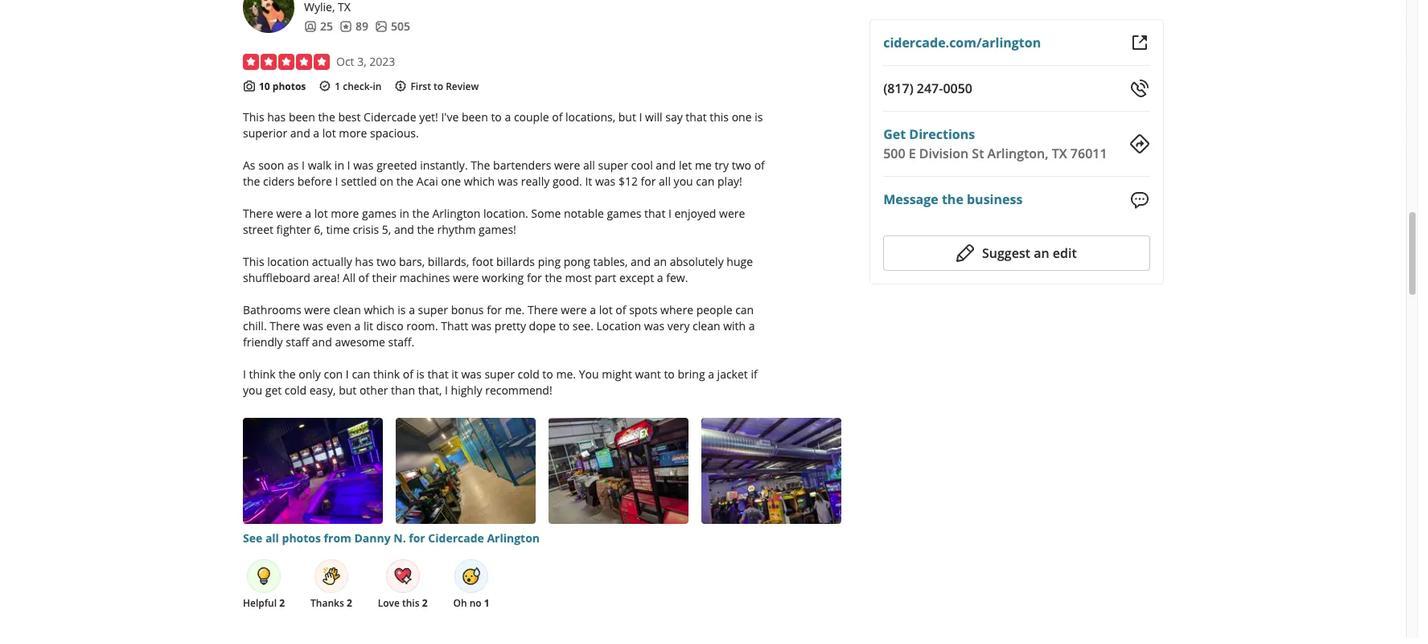Task type: describe. For each thing, give the bounding box(es) containing it.
an inside button
[[1034, 244, 1049, 262]]

1 vertical spatial there
[[528, 303, 558, 318]]

that inside the there were a lot more games in the arlington location. some notable games that i enjoyed were street fighter 6, time crisis 5, and the rhythm games!
[[644, 206, 666, 222]]

i right the before
[[335, 174, 338, 189]]

505
[[391, 19, 410, 34]]

huge
[[727, 255, 753, 270]]

0 horizontal spatial 1
[[335, 80, 340, 93]]

best
[[338, 110, 361, 125]]

i've
[[441, 110, 459, 125]]

to inside bathrooms were clean which is a super bonus for me. there were a lot of spots where people can chill. there was even a lit disco room. thatt was pretty dope to see. location was very clean with a friendly staff and awesome staff.
[[559, 319, 570, 334]]

i right as
[[302, 158, 305, 173]]

10
[[259, 80, 270, 93]]

pretty
[[495, 319, 526, 334]]

a up room. on the left of page
[[409, 303, 415, 318]]

business
[[967, 191, 1022, 209]]

crisis
[[353, 222, 379, 238]]

1 vertical spatial cidercade
[[428, 531, 484, 547]]

con
[[324, 367, 343, 382]]

16 photos v2 image
[[375, 20, 388, 33]]

3,
[[357, 54, 367, 69]]

is inside bathrooms were clean which is a super bonus for me. there were a lot of spots where people can chill. there was even a lit disco room. thatt was pretty dope to see. location was very clean with a friendly staff and awesome staff.
[[398, 303, 406, 318]]

bathrooms were clean which is a super bonus for me. there were a lot of spots where people can chill. there was even a lit disco room. thatt was pretty dope to see. location was very clean with a friendly staff and awesome staff.
[[243, 303, 755, 350]]

super inside i think the only con i can think of is that it was super cold to me. you might want to bring a jacket if you get cold easy, but other than that, i highly recommend!
[[485, 367, 515, 382]]

message the business
[[883, 191, 1022, 209]]

soon
[[258, 158, 284, 173]]

16 review v2 image
[[339, 20, 352, 33]]

if
[[751, 367, 758, 382]]

that,
[[418, 383, 442, 399]]

st
[[972, 145, 984, 163]]

2 vertical spatial there
[[270, 319, 300, 334]]

one inside as soon as i walk in i was greeted instantly. the bartenders were all super cool and let me try two of the ciders before i settled on the acai one which was really good. it was $12 for all you can play!
[[441, 174, 461, 189]]

a up walk
[[313, 126, 320, 141]]

yet!
[[419, 110, 438, 125]]

suggest an edit button
[[883, 235, 1150, 271]]

enjoyed
[[675, 206, 716, 222]]

location
[[597, 319, 641, 334]]

first
[[411, 80, 431, 93]]

(2 reactions) element for love this 2
[[422, 597, 428, 611]]

time
[[326, 222, 350, 238]]

1 horizontal spatial clean
[[693, 319, 720, 334]]

might
[[602, 367, 632, 382]]

get directions 500 e division st arlington, tx 76011
[[883, 126, 1107, 163]]

but inside i think the only con i can think of is that it was super cold to me. you might want to bring a jacket if you get cold easy, but other than that, i highly recommend!
[[339, 383, 357, 399]]

greeted
[[377, 158, 417, 173]]

their
[[372, 271, 397, 286]]

the inside this has been the best cidercade yet! i've been to a couple of locations, but i will say that this one is superior and a lot more spacious.
[[318, 110, 335, 125]]

were inside as soon as i walk in i was greeted instantly. the bartenders were all super cool and let me try two of the ciders before i settled on the acai one which was really good. it was $12 for all you can play!
[[554, 158, 580, 173]]

the down greeted
[[396, 174, 414, 189]]

bartenders
[[493, 158, 551, 173]]

3 2 from the left
[[422, 597, 428, 611]]

i right that,
[[445, 383, 448, 399]]

working
[[482, 271, 524, 286]]

acai
[[417, 174, 438, 189]]

i inside this has been the best cidercade yet! i've been to a couple of locations, but i will say that this one is superior and a lot more spacious.
[[639, 110, 642, 125]]

directions
[[909, 126, 975, 143]]

tables,
[[593, 255, 628, 270]]

jacket
[[717, 367, 748, 382]]

try
[[715, 158, 729, 173]]

which inside as soon as i walk in i was greeted instantly. the bartenders were all super cool and let me try two of the ciders before i settled on the acai one which was really good. it was $12 for all you can play!
[[464, 174, 495, 189]]

friends element
[[304, 19, 333, 35]]

few.
[[666, 271, 688, 286]]

where
[[661, 303, 694, 318]]

1 games from the left
[[362, 206, 397, 222]]

even
[[326, 319, 352, 334]]

a left lit at left
[[354, 319, 361, 334]]

in inside as soon as i walk in i was greeted instantly. the bartenders were all super cool and let me try two of the ciders before i settled on the acai one which was really good. it was $12 for all you can play!
[[335, 158, 344, 173]]

lot inside bathrooms were clean which is a super bonus for me. there were a lot of spots where people can chill. there was even a lit disco room. thatt was pretty dope to see. location was very clean with a friendly staff and awesome staff.
[[599, 303, 613, 318]]

10 photos link
[[259, 80, 306, 93]]

this for this has been the best cidercade yet! i've been to a couple of locations, but i will say that this one is superior and a lot more spacious.
[[243, 110, 264, 125]]

1 vertical spatial photos
[[282, 531, 321, 547]]

0 horizontal spatial clean
[[333, 303, 361, 318]]

reviews element
[[339, 19, 368, 35]]

1 horizontal spatial all
[[583, 158, 595, 173]]

1 vertical spatial all
[[659, 174, 671, 189]]

ping
[[538, 255, 561, 270]]

spacious.
[[370, 126, 419, 141]]

suggest an edit
[[982, 244, 1077, 262]]

easy,
[[310, 383, 336, 399]]

to right want
[[664, 367, 675, 382]]

me. inside bathrooms were clean which is a super bonus for me. there were a lot of spots where people can chill. there was even a lit disco room. thatt was pretty dope to see. location was very clean with a friendly staff and awesome staff.
[[505, 303, 525, 318]]

for inside as soon as i walk in i was greeted instantly. the bartenders were all super cool and let me try two of the ciders before i settled on the acai one which was really good. it was $12 for all you can play!
[[641, 174, 656, 189]]

which inside bathrooms were clean which is a super bonus for me. there were a lot of spots where people can chill. there was even a lit disco room. thatt was pretty dope to see. location was very clean with a friendly staff and awesome staff.
[[364, 303, 395, 318]]

the down acai
[[412, 206, 429, 222]]

staff.
[[388, 335, 414, 350]]

and inside the there were a lot more games in the arlington location. some notable games that i enjoyed were street fighter 6, time crisis 5, and the rhythm games!
[[394, 222, 414, 238]]

billards,
[[428, 255, 469, 270]]

5 star rating image
[[243, 54, 330, 70]]

247-
[[917, 80, 943, 97]]

good.
[[553, 174, 582, 189]]

highly
[[451, 383, 482, 399]]

of inside this location actually has two bars, billards, foot billards ping pong tables, and an absolutely huge shuffleboard area! all of their machines were working for the most part except a few.
[[358, 271, 369, 286]]

the inside i think the only con i can think of is that it was super cold to me. you might want to bring a jacket if you get cold easy, but other than that, i highly recommend!
[[279, 367, 296, 382]]

with
[[723, 319, 746, 334]]

2 for thanks 2
[[347, 597, 352, 611]]

photo of danny n. image
[[243, 0, 294, 33]]

play!
[[718, 174, 742, 189]]

2 vertical spatial all
[[265, 531, 279, 547]]

some
[[531, 206, 561, 222]]

oct
[[336, 54, 354, 69]]

arlington for cidercade
[[487, 531, 540, 547]]

couple
[[514, 110, 549, 125]]

will
[[645, 110, 663, 125]]

that inside i think the only con i can think of is that it was super cold to me. you might want to bring a jacket if you get cold easy, but other than that, i highly recommend!
[[428, 367, 449, 382]]

i think the only con i can think of is that it was super cold to me. you might want to bring a jacket if you get cold easy, but other than that, i highly recommend!
[[243, 367, 758, 399]]

(817)
[[883, 80, 913, 97]]

edit
[[1053, 244, 1077, 262]]

can inside i think the only con i can think of is that it was super cold to me. you might want to bring a jacket if you get cold easy, but other than that, i highly recommend!
[[352, 367, 370, 382]]

most
[[565, 271, 592, 286]]

is inside this has been the best cidercade yet! i've been to a couple of locations, but i will say that this one is superior and a lot more spacious.
[[755, 110, 763, 125]]

a inside i think the only con i can think of is that it was super cold to me. you might want to bring a jacket if you get cold easy, but other than that, i highly recommend!
[[708, 367, 714, 382]]

lot inside this has been the best cidercade yet! i've been to a couple of locations, but i will say that this one is superior and a lot more spacious.
[[322, 126, 336, 141]]

i up settled
[[347, 158, 350, 173]]

2 think from the left
[[373, 367, 400, 382]]

see.
[[573, 319, 594, 334]]

actually
[[312, 255, 352, 270]]

it
[[452, 367, 458, 382]]

16 friends v2 image
[[304, 20, 317, 33]]

the inside button
[[942, 191, 963, 209]]

n.
[[394, 531, 406, 547]]

i down friendly
[[243, 367, 246, 382]]

a right with
[[749, 319, 755, 334]]

89
[[356, 19, 368, 34]]

has inside this has been the best cidercade yet! i've been to a couple of locations, but i will say that this one is superior and a lot more spacious.
[[267, 110, 286, 125]]

arlington,
[[987, 145, 1048, 163]]

that inside this has been the best cidercade yet! i've been to a couple of locations, but i will say that this one is superior and a lot more spacious.
[[686, 110, 707, 125]]

of inside this has been the best cidercade yet! i've been to a couple of locations, but i will say that this one is superior and a lot more spacious.
[[552, 110, 563, 125]]

arlington for the
[[432, 206, 481, 222]]

very
[[668, 319, 690, 334]]

you inside i think the only con i can think of is that it was super cold to me. you might want to bring a jacket if you get cold easy, but other than that, i highly recommend!
[[243, 383, 262, 399]]

0050
[[943, 80, 972, 97]]

suggest
[[982, 244, 1030, 262]]

instantly.
[[420, 158, 468, 173]]

of inside i think the only con i can think of is that it was super cold to me. you might want to bring a jacket if you get cold easy, but other than that, i highly recommend!
[[403, 367, 413, 382]]

no
[[470, 597, 482, 611]]

the inside this location actually has two bars, billards, foot billards ping pong tables, and an absolutely huge shuffleboard area! all of their machines were working for the most part except a few.
[[545, 271, 562, 286]]

2 for helpful 2
[[279, 597, 285, 611]]

it
[[585, 174, 592, 189]]

oct 3, 2023
[[336, 54, 395, 69]]

10 photos
[[259, 80, 306, 93]]

of inside bathrooms were clean which is a super bonus for me. there were a lot of spots where people can chill. there was even a lit disco room. thatt was pretty dope to see. location was very clean with a friendly staff and awesome staff.
[[616, 303, 626, 318]]

two inside this location actually has two bars, billards, foot billards ping pong tables, and an absolutely huge shuffleboard area! all of their machines were working for the most part except a few.
[[377, 255, 396, 270]]

you inside as soon as i walk in i was greeted instantly. the bartenders were all super cool and let me try two of the ciders before i settled on the acai one which was really good. it was $12 for all you can play!
[[674, 174, 693, 189]]

to inside this has been the best cidercade yet! i've been to a couple of locations, but i will say that this one is superior and a lot more spacious.
[[491, 110, 502, 125]]

chill.
[[243, 319, 267, 334]]

5,
[[382, 222, 391, 238]]

really
[[521, 174, 550, 189]]

message
[[883, 191, 938, 209]]

me
[[695, 158, 712, 173]]

lot inside the there were a lot more games in the arlington location. some notable games that i enjoyed were street fighter 6, time crisis 5, and the rhythm games!
[[314, 206, 328, 222]]

there were a lot more games in the arlington location. some notable games that i enjoyed were street fighter 6, time crisis 5, and the rhythm games!
[[243, 206, 745, 238]]

photos element
[[375, 19, 410, 35]]

rhythm
[[437, 222, 476, 238]]

24 external link v2 image
[[1130, 33, 1150, 52]]

(1 reaction) element
[[484, 597, 490, 611]]

recommend!
[[485, 383, 552, 399]]

and inside this location actually has two bars, billards, foot billards ping pong tables, and an absolutely huge shuffleboard area! all of their machines were working for the most part except a few.
[[631, 255, 651, 270]]

as
[[287, 158, 299, 173]]

were up see. at the left of the page
[[561, 303, 587, 318]]

review
[[446, 80, 479, 93]]

spots
[[629, 303, 658, 318]]

can inside bathrooms were clean which is a super bonus for me. there were a lot of spots where people can chill. there was even a lit disco room. thatt was pretty dope to see. location was very clean with a friendly staff and awesome staff.
[[735, 303, 754, 318]]



Task type: vqa. For each thing, say whether or not it's contained in the screenshot.
'WE' inside "My girlfriend and I were on a time crunch and hadn't eaten all day. We arrived at…"
no



Task type: locate. For each thing, give the bounding box(es) containing it.
0 vertical spatial one
[[732, 110, 752, 125]]

0 vertical spatial but
[[618, 110, 636, 125]]

first to review
[[411, 80, 479, 93]]

a inside the there were a lot more games in the arlington location. some notable games that i enjoyed were street fighter 6, time crisis 5, and the rhythm games!
[[305, 206, 311, 222]]

you
[[674, 174, 693, 189], [243, 383, 262, 399]]

been right i've
[[462, 110, 488, 125]]

2023
[[369, 54, 395, 69]]

0 horizontal spatial which
[[364, 303, 395, 318]]

can up other in the left bottom of the page
[[352, 367, 370, 382]]

two up "their" at the left top of page
[[377, 255, 396, 270]]

this inside this has been the best cidercade yet! i've been to a couple of locations, but i will say that this one is superior and a lot more spacious.
[[243, 110, 264, 125]]

but left will
[[618, 110, 636, 125]]

1 vertical spatial super
[[418, 303, 448, 318]]

1 horizontal spatial super
[[485, 367, 515, 382]]

1 vertical spatial which
[[364, 303, 395, 318]]

1 check-in
[[335, 80, 382, 93]]

0 vertical spatial there
[[243, 206, 273, 222]]

for inside this location actually has two bars, billards, foot billards ping pong tables, and an absolutely huge shuffleboard area! all of their machines were working for the most part except a few.
[[527, 271, 542, 286]]

love this 2
[[378, 597, 428, 611]]

one down the instantly.
[[441, 174, 461, 189]]

there up street
[[243, 206, 273, 222]]

been down 10 photos link
[[289, 110, 315, 125]]

0 vertical spatial cidercade
[[364, 110, 416, 125]]

1 horizontal spatial but
[[618, 110, 636, 125]]

0 horizontal spatial me.
[[505, 303, 525, 318]]

1 vertical spatial has
[[355, 255, 374, 270]]

this inside this location actually has two bars, billards, foot billards ping pong tables, and an absolutely huge shuffleboard area! all of their machines were working for the most part except a few.
[[243, 255, 264, 270]]

a up see. at the left of the page
[[590, 303, 596, 318]]

2 horizontal spatial that
[[686, 110, 707, 125]]

0 horizontal spatial an
[[654, 255, 667, 270]]

an
[[1034, 244, 1049, 262], [654, 255, 667, 270]]

1 vertical spatial can
[[735, 303, 754, 318]]

this location actually has two bars, billards, foot billards ping pong tables, and an absolutely huge shuffleboard area! all of their machines were working for the most part except a few.
[[243, 255, 753, 286]]

arlington up rhythm
[[432, 206, 481, 222]]

games
[[362, 206, 397, 222], [607, 206, 642, 222]]

0 horizontal spatial two
[[377, 255, 396, 270]]

were up good.
[[554, 158, 580, 173]]

which down 'the'
[[464, 174, 495, 189]]

1 horizontal spatial is
[[416, 367, 425, 382]]

2 horizontal spatial is
[[755, 110, 763, 125]]

were down play!
[[719, 206, 745, 222]]

message the business button
[[883, 190, 1022, 209]]

were up 'fighter'
[[276, 206, 302, 222]]

that right say
[[686, 110, 707, 125]]

bathrooms
[[243, 303, 301, 318]]

the
[[318, 110, 335, 125], [243, 174, 260, 189], [396, 174, 414, 189], [942, 191, 963, 209], [412, 206, 429, 222], [417, 222, 434, 238], [545, 271, 562, 286], [279, 367, 296, 382]]

to left see. at the left of the page
[[559, 319, 570, 334]]

500
[[883, 145, 905, 163]]

1 been from the left
[[289, 110, 315, 125]]

ciders
[[263, 174, 295, 189]]

2 vertical spatial that
[[428, 367, 449, 382]]

this inside this has been the best cidercade yet! i've been to a couple of locations, but i will say that this one is superior and a lot more spacious.
[[710, 110, 729, 125]]

games!
[[479, 222, 516, 238]]

photos left from
[[282, 531, 321, 547]]

2 vertical spatial lot
[[599, 303, 613, 318]]

1 horizontal spatial can
[[696, 174, 715, 189]]

0 horizontal spatial this
[[402, 597, 420, 611]]

settled
[[341, 174, 377, 189]]

1 horizontal spatial an
[[1034, 244, 1049, 262]]

tx
[[1052, 145, 1067, 163]]

i
[[639, 110, 642, 125], [302, 158, 305, 173], [347, 158, 350, 173], [335, 174, 338, 189], [669, 206, 672, 222], [243, 367, 246, 382], [346, 367, 349, 382], [445, 383, 448, 399]]

two inside as soon as i walk in i was greeted instantly. the bartenders were all super cool and let me try two of the ciders before i settled on the acai one which was really good. it was $12 for all you can play!
[[732, 158, 751, 173]]

bonus
[[451, 303, 484, 318]]

think up 'get' at the left bottom of page
[[249, 367, 276, 382]]

0 horizontal spatial been
[[289, 110, 315, 125]]

(2 reactions) element right helpful
[[279, 597, 285, 611]]

the left rhythm
[[417, 222, 434, 238]]

0 vertical spatial all
[[583, 158, 595, 173]]

more down best
[[339, 126, 367, 141]]

1 right no
[[484, 597, 490, 611]]

as soon as i walk in i was greeted instantly. the bartenders were all super cool and let me try two of the ciders before i settled on the acai one which was really good. it was $12 for all you can play!
[[243, 158, 765, 189]]

of right try
[[754, 158, 765, 173]]

and down even
[[312, 335, 332, 350]]

bring
[[678, 367, 705, 382]]

0 vertical spatial has
[[267, 110, 286, 125]]

2 vertical spatial can
[[352, 367, 370, 382]]

can up with
[[735, 303, 754, 318]]

of up than
[[403, 367, 413, 382]]

one up play!
[[732, 110, 752, 125]]

has up the superior
[[267, 110, 286, 125]]

0 vertical spatial is
[[755, 110, 763, 125]]

1 horizontal spatial arlington
[[487, 531, 540, 547]]

a inside this location actually has two bars, billards, foot billards ping pong tables, and an absolutely huge shuffleboard area! all of their machines were working for the most part except a few.
[[657, 271, 663, 286]]

super up recommend!
[[485, 367, 515, 382]]

this for this location actually has two bars, billards, foot billards ping pong tables, and an absolutely huge shuffleboard area! all of their machines were working for the most part except a few.
[[243, 255, 264, 270]]

2 games from the left
[[607, 206, 642, 222]]

location.
[[484, 206, 528, 222]]

arlington inside the there were a lot more games in the arlington location. some notable games that i enjoyed were street fighter 6, time crisis 5, and the rhythm games!
[[432, 206, 481, 222]]

2 this from the top
[[243, 255, 264, 270]]

1 vertical spatial me.
[[556, 367, 576, 382]]

0 vertical spatial 1
[[335, 80, 340, 93]]

super up room. on the left of page
[[418, 303, 448, 318]]

cidercade right n.
[[428, 531, 484, 547]]

thanks 2
[[311, 597, 352, 611]]

1 vertical spatial you
[[243, 383, 262, 399]]

and inside this has been the best cidercade yet! i've been to a couple of locations, but i will say that this one is superior and a lot more spacious.
[[290, 126, 310, 141]]

2 been from the left
[[462, 110, 488, 125]]

this up shuffleboard
[[243, 255, 264, 270]]

street
[[243, 222, 274, 238]]

0 horizontal spatial but
[[339, 383, 357, 399]]

(2 reactions) element for helpful 2
[[279, 597, 285, 611]]

super inside as soon as i walk in i was greeted instantly. the bartenders were all super cool and let me try two of the ciders before i settled on the acai one which was really good. it was $12 for all you can play!
[[598, 158, 628, 173]]

of inside as soon as i walk in i was greeted instantly. the bartenders were all super cool and let me try two of the ciders before i settled on the acai one which was really good. it was $12 for all you can play!
[[754, 158, 765, 173]]

dope
[[529, 319, 556, 334]]

24 phone v2 image
[[1130, 79, 1150, 98]]

1 2 from the left
[[279, 597, 285, 611]]

1 vertical spatial 1
[[484, 597, 490, 611]]

0 vertical spatial cold
[[518, 367, 540, 382]]

me. up pretty
[[505, 303, 525, 318]]

that left enjoyed
[[644, 206, 666, 222]]

photos down 5 star rating image
[[273, 80, 306, 93]]

me. left the you
[[556, 367, 576, 382]]

all right $12
[[659, 174, 671, 189]]

0 vertical spatial which
[[464, 174, 495, 189]]

there up dope
[[528, 303, 558, 318]]

0 horizontal spatial you
[[243, 383, 262, 399]]

for down ping
[[527, 271, 542, 286]]

1 vertical spatial one
[[441, 174, 461, 189]]

i right con
[[346, 367, 349, 382]]

24 pencil v2 image
[[956, 244, 975, 263]]

to up recommend!
[[543, 367, 553, 382]]

1 vertical spatial cold
[[285, 383, 307, 399]]

before
[[297, 174, 332, 189]]

76011
[[1070, 145, 1107, 163]]

1 vertical spatial more
[[331, 206, 359, 222]]

division
[[919, 145, 968, 163]]

0 vertical spatial in
[[373, 80, 382, 93]]

disco
[[376, 319, 404, 334]]

of up the location
[[616, 303, 626, 318]]

there inside the there were a lot more games in the arlington location. some notable games that i enjoyed were street fighter 6, time crisis 5, and the rhythm games!
[[243, 206, 273, 222]]

friendly
[[243, 335, 283, 350]]

2 2 from the left
[[347, 597, 352, 611]]

0 vertical spatial arlington
[[432, 206, 481, 222]]

and inside as soon as i walk in i was greeted instantly. the bartenders were all super cool and let me try two of the ciders before i settled on the acai one which was really good. it was $12 for all you can play!
[[656, 158, 676, 173]]

1 right 16 check in v2 icon
[[335, 80, 340, 93]]

i left will
[[639, 110, 642, 125]]

0 vertical spatial this
[[243, 110, 264, 125]]

2 horizontal spatial 2
[[422, 597, 428, 611]]

2 horizontal spatial can
[[735, 303, 754, 318]]

0 horizontal spatial all
[[265, 531, 279, 547]]

the down as
[[243, 174, 260, 189]]

can down me
[[696, 174, 715, 189]]

1 vertical spatial two
[[377, 255, 396, 270]]

0 horizontal spatial has
[[267, 110, 286, 125]]

(2 reactions) element for thanks 2
[[347, 597, 352, 611]]

has up all
[[355, 255, 374, 270]]

lot up 6, on the left of the page
[[314, 206, 328, 222]]

part
[[595, 271, 616, 286]]

in inside the there were a lot more games in the arlington location. some notable games that i enjoyed were street fighter 6, time crisis 5, and the rhythm games!
[[400, 206, 409, 222]]

1 vertical spatial lot
[[314, 206, 328, 222]]

super up $12
[[598, 158, 628, 173]]

the left best
[[318, 110, 335, 125]]

2 horizontal spatial super
[[598, 158, 628, 173]]

cold down only
[[285, 383, 307, 399]]

locations,
[[566, 110, 616, 125]]

in
[[373, 80, 382, 93], [335, 158, 344, 173], [400, 206, 409, 222]]

1 vertical spatial but
[[339, 383, 357, 399]]

the right message
[[942, 191, 963, 209]]

1 horizontal spatial cidercade
[[428, 531, 484, 547]]

0 vertical spatial that
[[686, 110, 707, 125]]

(2 reactions) element
[[279, 597, 285, 611], [347, 597, 352, 611], [422, 597, 428, 611]]

superior
[[243, 126, 287, 141]]

more inside this has been the best cidercade yet! i've been to a couple of locations, but i will say that this one is superior and a lot more spacious.
[[339, 126, 367, 141]]

cidercade up spacious.
[[364, 110, 416, 125]]

(817) 247-0050
[[883, 80, 972, 97]]

this has been the best cidercade yet! i've been to a couple of locations, but i will say that this one is superior and a lot more spacious.
[[243, 110, 763, 141]]

3 (2 reactions) element from the left
[[422, 597, 428, 611]]

16 camera v2 image
[[243, 79, 256, 92]]

0 vertical spatial me.
[[505, 303, 525, 318]]

in right walk
[[335, 158, 344, 173]]

oh no 1
[[453, 597, 490, 611]]

more inside the there were a lot more games in the arlington location. some notable games that i enjoyed were street fighter 6, time crisis 5, and the rhythm games!
[[331, 206, 359, 222]]

24 message v2 image
[[1130, 190, 1150, 210]]

the up 'get' at the left bottom of page
[[279, 367, 296, 382]]

1 vertical spatial in
[[335, 158, 344, 173]]

except
[[619, 271, 654, 286]]

fighter
[[276, 222, 311, 238]]

games down $12
[[607, 206, 642, 222]]

1 horizontal spatial you
[[674, 174, 693, 189]]

this up the superior
[[243, 110, 264, 125]]

clean down 'people'
[[693, 319, 720, 334]]

1 vertical spatial this
[[243, 255, 264, 270]]

location
[[267, 255, 309, 270]]

a right the bring
[[708, 367, 714, 382]]

0 horizontal spatial one
[[441, 174, 461, 189]]

shuffleboard
[[243, 271, 310, 286]]

24 directions v2 image
[[1130, 134, 1150, 154]]

were inside this location actually has two bars, billards, foot billards ping pong tables, and an absolutely huge shuffleboard area! all of their machines were working for the most part except a few.
[[453, 271, 479, 286]]

25
[[320, 19, 333, 34]]

0 horizontal spatial cold
[[285, 383, 307, 399]]

see
[[243, 531, 262, 547]]

0 horizontal spatial 2
[[279, 597, 285, 611]]

for inside bathrooms were clean which is a super bonus for me. there were a lot of spots where people can chill. there was even a lit disco room. thatt was pretty dope to see. location was very clean with a friendly staff and awesome staff.
[[487, 303, 502, 318]]

1 horizontal spatial (2 reactions) element
[[347, 597, 352, 611]]

1 this from the top
[[243, 110, 264, 125]]

of right all
[[358, 271, 369, 286]]

thatt
[[441, 319, 468, 334]]

an up few.
[[654, 255, 667, 270]]

cidercade.com/arlington
[[883, 34, 1041, 51]]

one inside this has been the best cidercade yet! i've been to a couple of locations, but i will say that this one is superior and a lot more spacious.
[[732, 110, 752, 125]]

2 horizontal spatial all
[[659, 174, 671, 189]]

all
[[583, 158, 595, 173], [659, 174, 671, 189], [265, 531, 279, 547]]

0 horizontal spatial is
[[398, 303, 406, 318]]

0 vertical spatial lot
[[322, 126, 336, 141]]

1 horizontal spatial this
[[710, 110, 729, 125]]

(2 reactions) element left oh
[[422, 597, 428, 611]]

a up 'fighter'
[[305, 206, 311, 222]]

staff
[[286, 335, 309, 350]]

e
[[908, 145, 916, 163]]

notable
[[564, 206, 604, 222]]

think up other in the left bottom of the page
[[373, 367, 400, 382]]

0 horizontal spatial games
[[362, 206, 397, 222]]

i left enjoyed
[[669, 206, 672, 222]]

0 vertical spatial this
[[710, 110, 729, 125]]

helpful
[[243, 597, 277, 611]]

2 (2 reactions) element from the left
[[347, 597, 352, 611]]

1 horizontal spatial in
[[373, 80, 382, 93]]

0 vertical spatial two
[[732, 158, 751, 173]]

1 horizontal spatial been
[[462, 110, 488, 125]]

0 horizontal spatial in
[[335, 158, 344, 173]]

the
[[471, 158, 490, 173]]

i inside the there were a lot more games in the arlington location. some notable games that i enjoyed were street fighter 6, time crisis 5, and the rhythm games!
[[669, 206, 672, 222]]

super inside bathrooms were clean which is a super bonus for me. there were a lot of spots where people can chill. there was even a lit disco room. thatt was pretty dope to see. location was very clean with a friendly staff and awesome staff.
[[418, 303, 448, 318]]

than
[[391, 383, 415, 399]]

but inside this has been the best cidercade yet! i've been to a couple of locations, but i will say that this one is superior and a lot more spacious.
[[618, 110, 636, 125]]

me. inside i think the only con i can think of is that it was super cold to me. you might want to bring a jacket if you get cold easy, but other than that, i highly recommend!
[[556, 367, 576, 382]]

0 vertical spatial can
[[696, 174, 715, 189]]

clean
[[333, 303, 361, 318], [693, 319, 720, 334]]

2 right helpful
[[279, 597, 285, 611]]

in left 16 first v2 image
[[373, 80, 382, 93]]

were up even
[[304, 303, 330, 318]]

2 vertical spatial in
[[400, 206, 409, 222]]

but down con
[[339, 383, 357, 399]]

cool
[[631, 158, 653, 173]]

and up as
[[290, 126, 310, 141]]

games up 5,
[[362, 206, 397, 222]]

that left it
[[428, 367, 449, 382]]

pong
[[564, 255, 590, 270]]

can
[[696, 174, 715, 189], [735, 303, 754, 318], [352, 367, 370, 382]]

lot up walk
[[322, 126, 336, 141]]

a left few.
[[657, 271, 663, 286]]

1 horizontal spatial has
[[355, 255, 374, 270]]

but
[[618, 110, 636, 125], [339, 383, 357, 399]]

1 horizontal spatial 1
[[484, 597, 490, 611]]

a left couple
[[505, 110, 511, 125]]

16 first v2 image
[[395, 79, 407, 92]]

and inside bathrooms were clean which is a super bonus for me. there were a lot of spots where people can chill. there was even a lit disco room. thatt was pretty dope to see. location was very clean with a friendly staff and awesome staff.
[[312, 335, 332, 350]]

you left 'get' at the left bottom of page
[[243, 383, 262, 399]]

of
[[552, 110, 563, 125], [754, 158, 765, 173], [358, 271, 369, 286], [616, 303, 626, 318], [403, 367, 413, 382]]

this right love
[[402, 597, 420, 611]]

all right the "see"
[[265, 531, 279, 547]]

0 vertical spatial photos
[[273, 80, 306, 93]]

get
[[265, 383, 282, 399]]

foot
[[472, 255, 494, 270]]

1 vertical spatial clean
[[693, 319, 720, 334]]

an inside this location actually has two bars, billards, foot billards ping pong tables, and an absolutely huge shuffleboard area! all of their machines were working for the most part except a few.
[[654, 255, 667, 270]]

16 check in v2 image
[[319, 79, 332, 92]]

love
[[378, 597, 400, 611]]

1 (2 reactions) element from the left
[[279, 597, 285, 611]]

more
[[339, 126, 367, 141], [331, 206, 359, 222]]

there up staff
[[270, 319, 300, 334]]

1 vertical spatial that
[[644, 206, 666, 222]]

1 horizontal spatial that
[[644, 206, 666, 222]]

machines
[[400, 271, 450, 286]]

for up pretty
[[487, 303, 502, 318]]

0 horizontal spatial can
[[352, 367, 370, 382]]

for right n.
[[409, 531, 425, 547]]

more up time
[[331, 206, 359, 222]]

1 horizontal spatial 2
[[347, 597, 352, 611]]

which
[[464, 174, 495, 189], [364, 303, 395, 318]]

is inside i think the only con i can think of is that it was super cold to me. you might want to bring a jacket if you get cold easy, but other than that, i highly recommend!
[[416, 367, 425, 382]]

can inside as soon as i walk in i was greeted instantly. the bartenders were all super cool and let me try two of the ciders before i settled on the acai one which was really good. it was $12 for all you can play!
[[696, 174, 715, 189]]

0 vertical spatial super
[[598, 158, 628, 173]]

people
[[696, 303, 733, 318]]

were down foot
[[453, 271, 479, 286]]

clean up even
[[333, 303, 361, 318]]

to left couple
[[491, 110, 502, 125]]

0 horizontal spatial that
[[428, 367, 449, 382]]

this right say
[[710, 110, 729, 125]]

2 vertical spatial super
[[485, 367, 515, 382]]

1 horizontal spatial me.
[[556, 367, 576, 382]]

0 vertical spatial clean
[[333, 303, 361, 318]]

been
[[289, 110, 315, 125], [462, 110, 488, 125]]

photos
[[273, 80, 306, 93], [282, 531, 321, 547]]

0 horizontal spatial think
[[249, 367, 276, 382]]

2 horizontal spatial (2 reactions) element
[[422, 597, 428, 611]]

0 horizontal spatial arlington
[[432, 206, 481, 222]]

0 horizontal spatial super
[[418, 303, 448, 318]]

danny
[[354, 531, 391, 547]]

all up it
[[583, 158, 595, 173]]

to right first
[[434, 80, 443, 93]]

cold up recommend!
[[518, 367, 540, 382]]

1 vertical spatial this
[[402, 597, 420, 611]]

0 horizontal spatial cidercade
[[364, 110, 416, 125]]

(2 reactions) element right the thanks
[[347, 597, 352, 611]]

has inside this location actually has two bars, billards, foot billards ping pong tables, and an absolutely huge shuffleboard area! all of their machines were working for the most part except a few.
[[355, 255, 374, 270]]

is
[[755, 110, 763, 125], [398, 303, 406, 318], [416, 367, 425, 382]]

bars,
[[399, 255, 425, 270]]

of right couple
[[552, 110, 563, 125]]

1 vertical spatial arlington
[[487, 531, 540, 547]]

was inside i think the only con i can think of is that it was super cold to me. you might want to bring a jacket if you get cold easy, but other than that, i highly recommend!
[[461, 367, 482, 382]]

1 horizontal spatial cold
[[518, 367, 540, 382]]

1 horizontal spatial which
[[464, 174, 495, 189]]

absolutely
[[670, 255, 724, 270]]

1 think from the left
[[249, 367, 276, 382]]

and left let
[[656, 158, 676, 173]]

cidercade inside this has been the best cidercade yet! i've been to a couple of locations, but i will say that this one is superior and a lot more spacious.
[[364, 110, 416, 125]]

super
[[598, 158, 628, 173], [418, 303, 448, 318], [485, 367, 515, 382]]



